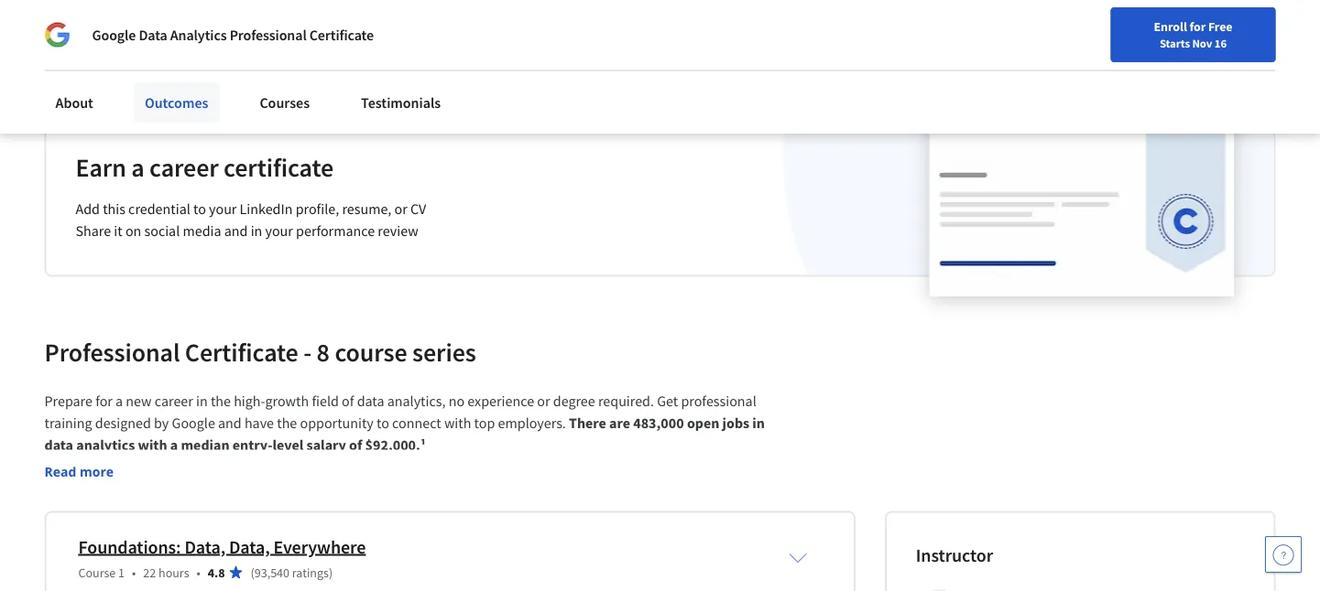 Task type: locate. For each thing, give the bounding box(es) containing it.
program
[[596, 44, 642, 60]]

salary inside ¹lightcast™ us job postings (median salary with 0-5 years experience), jan. 1, 2022 - dec. 31, 2022). ²positive career outcome (e.g., new job, promotion, or raise) within six months of completion. based on program graduate survey, united states 2022.
[[244, 26, 276, 42]]

1 vertical spatial on
[[125, 223, 141, 241]]

dec.
[[496, 26, 519, 42]]

0 vertical spatial new
[[209, 44, 232, 60]]

coursera image
[[22, 15, 138, 44]]

experience
[[468, 393, 534, 411]]

in up "median"
[[196, 393, 208, 411]]

data inside "prepare for a new career in the high-growth field of data analytics, no experience or degree required. get professional training designed by google and have the opportunity to connect with top employers."
[[357, 393, 384, 411]]

of
[[463, 44, 474, 60], [342, 393, 354, 411], [349, 437, 362, 455]]

and right the media
[[224, 223, 248, 241]]

1 vertical spatial with
[[444, 415, 471, 433]]

instructor
[[916, 545, 993, 568]]

2 vertical spatial a
[[170, 437, 178, 455]]

salary
[[244, 26, 276, 42], [307, 437, 346, 455]]

0 vertical spatial your
[[209, 201, 237, 219]]

have
[[245, 415, 274, 433]]

new down (median
[[209, 44, 232, 60]]

the down growth
[[277, 415, 297, 433]]

months
[[419, 44, 461, 60]]

foundations: data, data, everywhere
[[78, 536, 366, 559]]

0 horizontal spatial to
[[193, 201, 206, 219]]

0 vertical spatial to
[[193, 201, 206, 219]]

0 vertical spatial in
[[251, 223, 262, 241]]

ratings
[[292, 565, 329, 582]]

the left high-
[[211, 393, 231, 411]]

0 horizontal spatial in
[[196, 393, 208, 411]]

designed
[[95, 415, 151, 433]]

outcome
[[130, 44, 178, 60]]

2 horizontal spatial with
[[444, 415, 471, 433]]

2 vertical spatial in
[[753, 415, 765, 433]]

0 horizontal spatial professional
[[44, 337, 180, 369]]

on inside ¹lightcast™ us job postings (median salary with 0-5 years experience), jan. 1, 2022 - dec. 31, 2022). ²positive career outcome (e.g., new job, promotion, or raise) within six months of completion. based on program graduate survey, united states 2022.
[[579, 44, 593, 60]]

a up the "designed"
[[116, 393, 123, 411]]

0 horizontal spatial for
[[95, 393, 113, 411]]

or down 5
[[320, 44, 332, 60]]

career down "us"
[[94, 44, 128, 60]]

experience),
[[355, 26, 421, 42]]

data,
[[185, 536, 225, 559], [229, 536, 270, 559]]

2 vertical spatial or
[[537, 393, 550, 411]]

or up employers.
[[537, 393, 550, 411]]

a left "median"
[[170, 437, 178, 455]]

data, up (
[[229, 536, 270, 559]]

0 horizontal spatial on
[[125, 223, 141, 241]]

for up nov
[[1190, 18, 1206, 35]]

salary up job,
[[244, 26, 276, 42]]

google up "median"
[[172, 415, 215, 433]]

0 horizontal spatial new
[[126, 393, 152, 411]]

2 vertical spatial of
[[349, 437, 362, 455]]

professional
[[230, 26, 307, 44], [44, 337, 180, 369]]

1 vertical spatial -
[[304, 337, 312, 369]]

to up the media
[[193, 201, 206, 219]]

in for with
[[753, 415, 765, 433]]

of inside "prepare for a new career in the high-growth field of data analytics, no experience or degree required. get professional training designed by google and have the opportunity to connect with top employers."
[[342, 393, 354, 411]]

1 horizontal spatial •
[[197, 565, 200, 582]]

1 vertical spatial a
[[116, 393, 123, 411]]

0 horizontal spatial certificate
[[185, 337, 298, 369]]

for up the "designed"
[[95, 393, 113, 411]]

google
[[92, 26, 136, 44], [172, 415, 215, 433]]

or inside "prepare for a new career in the high-growth field of data analytics, no experience or degree required. get professional training designed by google and have the opportunity to connect with top employers."
[[537, 393, 550, 411]]

²positive
[[44, 44, 91, 60]]

• left 4.8
[[197, 565, 200, 582]]

0 horizontal spatial or
[[320, 44, 332, 60]]

in inside there are 483,000 open jobs in data analytics with a median entry-level salary of $92,000.¹
[[753, 415, 765, 433]]

for
[[1190, 18, 1206, 35], [95, 393, 113, 411]]

on right based at the left of page
[[579, 44, 593, 60]]

•
[[132, 565, 136, 582], [197, 565, 200, 582]]

graduate
[[644, 44, 692, 60]]

1 vertical spatial for
[[95, 393, 113, 411]]

training
[[44, 415, 92, 433]]

career inside "prepare for a new career in the high-growth field of data analytics, no experience or degree required. get professional training designed by google and have the opportunity to connect with top employers."
[[155, 393, 193, 411]]

1 horizontal spatial google
[[172, 415, 215, 433]]

0 vertical spatial the
[[211, 393, 231, 411]]

in
[[251, 223, 262, 241], [196, 393, 208, 411], [753, 415, 765, 433]]

more
[[80, 464, 114, 481]]

jobs
[[723, 415, 750, 433]]

on inside add this credential to your linkedin profile, resume, or cv share it on social media and in your performance review
[[125, 223, 141, 241]]

1 vertical spatial google
[[172, 415, 215, 433]]

2 horizontal spatial or
[[537, 393, 550, 411]]

with inside there are 483,000 open jobs in data analytics with a median entry-level salary of $92,000.¹
[[138, 437, 167, 455]]

1 vertical spatial career
[[149, 152, 219, 184]]

for inside enroll for free starts nov 16
[[1190, 18, 1206, 35]]

0 vertical spatial professional
[[230, 26, 307, 44]]

or left cv
[[395, 201, 408, 219]]

0 vertical spatial and
[[224, 223, 248, 241]]

google left data
[[92, 26, 136, 44]]

1 vertical spatial or
[[395, 201, 408, 219]]

• right 1
[[132, 565, 136, 582]]

1 vertical spatial data
[[44, 437, 73, 455]]

in inside "prepare for a new career in the high-growth field of data analytics, no experience or degree required. get professional training designed by google and have the opportunity to connect with top employers."
[[196, 393, 208, 411]]

0 horizontal spatial -
[[304, 337, 312, 369]]

with down no
[[444, 415, 471, 433]]

0 horizontal spatial salary
[[244, 26, 276, 42]]

of inside there are 483,000 open jobs in data analytics with a median entry-level salary of $92,000.¹
[[349, 437, 362, 455]]

opportunity
[[300, 415, 374, 433]]

and
[[224, 223, 248, 241], [218, 415, 242, 433]]

of down opportunity
[[349, 437, 362, 455]]

enroll
[[1154, 18, 1187, 35]]

1 horizontal spatial in
[[251, 223, 262, 241]]

for inside "prepare for a new career in the high-growth field of data analytics, no experience or degree required. get professional training designed by google and have the opportunity to connect with top employers."
[[95, 393, 113, 411]]

salary down opportunity
[[307, 437, 346, 455]]

0 vertical spatial for
[[1190, 18, 1206, 35]]

with up promotion,
[[279, 26, 303, 42]]

1 vertical spatial salary
[[307, 437, 346, 455]]

new up the "designed"
[[126, 393, 152, 411]]

your down linkedin
[[265, 223, 293, 241]]

for for enroll
[[1190, 18, 1206, 35]]

outcomes
[[145, 93, 208, 112]]

1 vertical spatial of
[[342, 393, 354, 411]]

1
[[118, 565, 125, 582]]

by
[[154, 415, 169, 433]]

with inside "prepare for a new career in the high-growth field of data analytics, no experience or degree required. get professional training designed by google and have the opportunity to connect with top employers."
[[444, 415, 471, 433]]

1 horizontal spatial or
[[395, 201, 408, 219]]

0 horizontal spatial data
[[44, 437, 73, 455]]

2 horizontal spatial a
[[170, 437, 178, 455]]

None search field
[[261, 11, 564, 48]]

1 horizontal spatial to
[[377, 415, 389, 433]]

google data analytics professional certificate
[[92, 26, 374, 44]]

1 horizontal spatial data
[[357, 393, 384, 411]]

job
[[126, 26, 146, 42]]

0 vertical spatial or
[[320, 44, 332, 60]]

us
[[109, 26, 124, 42]]

a inside there are 483,000 open jobs in data analytics with a median entry-level salary of $92,000.¹
[[170, 437, 178, 455]]

5
[[316, 26, 322, 42]]

no
[[449, 393, 465, 411]]

0 horizontal spatial •
[[132, 565, 136, 582]]

testimonials
[[361, 93, 441, 112]]

earn a career certificate
[[76, 152, 334, 184]]

2022.
[[810, 44, 838, 60]]

1 vertical spatial in
[[196, 393, 208, 411]]

career up "credential"
[[149, 152, 219, 184]]

on right it
[[125, 223, 141, 241]]

1 horizontal spatial data,
[[229, 536, 270, 559]]

career
[[94, 44, 128, 60], [149, 152, 219, 184], [155, 393, 193, 411]]

data
[[139, 26, 167, 44]]

employers.
[[498, 415, 566, 433]]

- left 8
[[304, 337, 312, 369]]

(
[[251, 565, 254, 582]]

your up the media
[[209, 201, 237, 219]]

0 horizontal spatial with
[[138, 437, 167, 455]]

high-
[[234, 393, 265, 411]]

connect
[[392, 415, 441, 433]]

open
[[687, 415, 720, 433]]

read more
[[44, 464, 114, 481]]

certificate
[[309, 26, 374, 44], [185, 337, 298, 369]]

0 vertical spatial data
[[357, 393, 384, 411]]

0 horizontal spatial your
[[209, 201, 237, 219]]

1 horizontal spatial new
[[209, 44, 232, 60]]

2 vertical spatial with
[[138, 437, 167, 455]]

and left have
[[218, 415, 242, 433]]

0 vertical spatial salary
[[244, 26, 276, 42]]

there
[[569, 415, 607, 433]]

1 horizontal spatial -
[[489, 26, 493, 42]]

0 horizontal spatial data,
[[185, 536, 225, 559]]

1 horizontal spatial your
[[265, 223, 293, 241]]

2 vertical spatial career
[[155, 393, 193, 411]]

required.
[[598, 393, 654, 411]]

0 horizontal spatial google
[[92, 26, 136, 44]]

1 horizontal spatial the
[[277, 415, 297, 433]]

courses link
[[249, 82, 321, 123]]

menu item
[[936, 18, 1054, 78]]

the
[[211, 393, 231, 411], [277, 415, 297, 433]]

0 vertical spatial with
[[279, 26, 303, 42]]

united
[[736, 44, 772, 60]]

outcomes link
[[134, 82, 219, 123]]

are
[[609, 415, 630, 433]]

- left dec.
[[489, 26, 493, 42]]

0 vertical spatial of
[[463, 44, 474, 60]]

with
[[279, 26, 303, 42], [444, 415, 471, 433], [138, 437, 167, 455]]

0 horizontal spatial a
[[116, 393, 123, 411]]

0 vertical spatial -
[[489, 26, 493, 42]]

six
[[403, 44, 417, 60]]

0 vertical spatial certificate
[[309, 26, 374, 44]]

degree
[[553, 393, 595, 411]]

1 horizontal spatial salary
[[307, 437, 346, 455]]

of right 'field'
[[342, 393, 354, 411]]

share
[[76, 223, 111, 241]]

help center image
[[1273, 544, 1295, 566]]

1 data, from the left
[[185, 536, 225, 559]]

add
[[76, 201, 100, 219]]

1 vertical spatial to
[[377, 415, 389, 433]]

series
[[412, 337, 476, 369]]

in down linkedin
[[251, 223, 262, 241]]

of down 2022
[[463, 44, 474, 60]]

in for growth
[[196, 393, 208, 411]]

0 vertical spatial career
[[94, 44, 128, 60]]

profile,
[[296, 201, 339, 219]]

2 horizontal spatial in
[[753, 415, 765, 433]]

to up $92,000.¹
[[377, 415, 389, 433]]

with down "by" at the bottom left of the page
[[138, 437, 167, 455]]

and inside add this credential to your linkedin profile, resume, or cv share it on social media and in your performance review
[[224, 223, 248, 241]]

1 vertical spatial and
[[218, 415, 242, 433]]

your
[[209, 201, 237, 219], [265, 223, 293, 241]]

a right the earn
[[131, 152, 144, 184]]

1 vertical spatial new
[[126, 393, 152, 411]]

1 vertical spatial the
[[277, 415, 297, 433]]

new inside "prepare for a new career in the high-growth field of data analytics, no experience or degree required. get professional training designed by google and have the opportunity to connect with top employers."
[[126, 393, 152, 411]]

this
[[103, 201, 125, 219]]

jan.
[[423, 26, 446, 42]]

courses
[[260, 93, 310, 112]]

in right jobs
[[753, 415, 765, 433]]

new
[[209, 44, 232, 60], [126, 393, 152, 411]]

add this credential to your linkedin profile, resume, or cv share it on social media and in your performance review
[[76, 201, 426, 241]]

1 vertical spatial your
[[265, 223, 293, 241]]

1 horizontal spatial with
[[279, 26, 303, 42]]

data up opportunity
[[357, 393, 384, 411]]

data down training
[[44, 437, 73, 455]]

0 vertical spatial on
[[579, 44, 593, 60]]

1 horizontal spatial for
[[1190, 18, 1206, 35]]

to
[[193, 201, 206, 219], [377, 415, 389, 433]]

prepare for a new career in the high-growth field of data analytics, no experience or degree required. get professional training designed by google and have the opportunity to connect with top employers.
[[44, 393, 760, 433]]

1 vertical spatial certificate
[[185, 337, 298, 369]]

1 horizontal spatial on
[[579, 44, 593, 60]]

to inside add this credential to your linkedin profile, resume, or cv share it on social media and in your performance review
[[193, 201, 206, 219]]

0 vertical spatial a
[[131, 152, 144, 184]]

a
[[131, 152, 144, 184], [116, 393, 123, 411], [170, 437, 178, 455]]

data, up 4.8
[[185, 536, 225, 559]]

career up "by" at the bottom left of the page
[[155, 393, 193, 411]]

starts
[[1160, 36, 1190, 50]]



Task type: describe. For each thing, give the bounding box(es) containing it.
promotion,
[[257, 44, 318, 60]]

and inside "prepare for a new career in the high-growth field of data analytics, no experience or degree required. get professional training designed by google and have the opportunity to connect with top employers."
[[218, 415, 242, 433]]

for for prepare
[[95, 393, 113, 411]]

top
[[474, 415, 495, 433]]

foundations:
[[78, 536, 181, 559]]

( 93,540 ratings )
[[251, 565, 333, 582]]

course 1 • 22 hours •
[[78, 565, 200, 582]]

93,540
[[254, 565, 290, 582]]

new inside ¹lightcast™ us job postings (median salary with 0-5 years experience), jan. 1, 2022 - dec. 31, 2022). ²positive career outcome (e.g., new job, promotion, or raise) within six months of completion. based on program graduate survey, united states 2022.
[[209, 44, 232, 60]]

prepare
[[44, 393, 92, 411]]

$92,000.¹
[[365, 437, 426, 455]]

analytics
[[170, 26, 227, 44]]

in inside add this credential to your linkedin profile, resume, or cv share it on social media and in your performance review
[[251, 223, 262, 241]]

resume,
[[342, 201, 392, 219]]

testimonials link
[[350, 82, 452, 123]]

certificate
[[224, 152, 334, 184]]

2 data, from the left
[[229, 536, 270, 559]]

1 horizontal spatial certificate
[[309, 26, 374, 44]]

of inside ¹lightcast™ us job postings (median salary with 0-5 years experience), jan. 1, 2022 - dec. 31, 2022). ²positive career outcome (e.g., new job, promotion, or raise) within six months of completion. based on program graduate survey, united states 2022.
[[463, 44, 474, 60]]

coursera career certificate image
[[930, 100, 1235, 296]]

review
[[378, 223, 418, 241]]

professional certificate - 8 course series
[[44, 337, 476, 369]]

based
[[544, 44, 577, 60]]

(median
[[197, 26, 241, 42]]

course
[[78, 565, 116, 582]]

google inside "prepare for a new career in the high-growth field of data analytics, no experience or degree required. get professional training designed by google and have the opportunity to connect with top employers."
[[172, 415, 215, 433]]

to inside "prepare for a new career in the high-growth field of data analytics, no experience or degree required. get professional training designed by google and have the opportunity to connect with top employers."
[[377, 415, 389, 433]]

483,000
[[633, 415, 684, 433]]

get
[[657, 393, 678, 411]]

google image
[[44, 22, 70, 48]]

22
[[143, 565, 156, 582]]

0-
[[305, 26, 316, 42]]

1 horizontal spatial professional
[[230, 26, 307, 44]]

years
[[324, 26, 353, 42]]

completion.
[[477, 44, 541, 60]]

linkedin
[[240, 201, 293, 219]]

career inside ¹lightcast™ us job postings (median salary with 0-5 years experience), jan. 1, 2022 - dec. 31, 2022). ²positive career outcome (e.g., new job, promotion, or raise) within six months of completion. based on program graduate survey, united states 2022.
[[94, 44, 128, 60]]

postings
[[149, 26, 194, 42]]

it
[[114, 223, 123, 241]]

(e.g.,
[[180, 44, 207, 60]]

earn
[[76, 152, 126, 184]]

median
[[181, 437, 230, 455]]

read
[[44, 464, 76, 481]]

course
[[335, 337, 407, 369]]

free
[[1209, 18, 1233, 35]]

there are 483,000 open jobs in data analytics with a median entry-level salary of $92,000.¹
[[44, 415, 768, 455]]

performance
[[296, 223, 375, 241]]

about
[[55, 93, 93, 112]]

social
[[144, 223, 180, 241]]

2 • from the left
[[197, 565, 200, 582]]

read more button
[[44, 463, 114, 482]]

2022).
[[540, 26, 573, 42]]

survey,
[[695, 44, 733, 60]]

2022
[[461, 26, 487, 42]]

- inside ¹lightcast™ us job postings (median salary with 0-5 years experience), jan. 1, 2022 - dec. 31, 2022). ²positive career outcome (e.g., new job, promotion, or raise) within six months of completion. based on program graduate survey, united states 2022.
[[489, 26, 493, 42]]

hours
[[159, 565, 189, 582]]

level
[[273, 437, 304, 455]]

a inside "prepare for a new career in the high-growth field of data analytics, no experience or degree required. get professional training designed by google and have the opportunity to connect with top employers."
[[116, 393, 123, 411]]

data inside there are 483,000 open jobs in data analytics with a median entry-level salary of $92,000.¹
[[44, 437, 73, 455]]

field
[[312, 393, 339, 411]]

8
[[317, 337, 330, 369]]

1 vertical spatial professional
[[44, 337, 180, 369]]

4.8
[[208, 565, 225, 582]]

or inside ¹lightcast™ us job postings (median salary with 0-5 years experience), jan. 1, 2022 - dec. 31, 2022). ²positive career outcome (e.g., new job, promotion, or raise) within six months of completion. based on program graduate survey, united states 2022.
[[320, 44, 332, 60]]

1 • from the left
[[132, 565, 136, 582]]

states
[[774, 44, 807, 60]]

31,
[[521, 26, 537, 42]]

salary inside there are 483,000 open jobs in data analytics with a median entry-level salary of $92,000.¹
[[307, 437, 346, 455]]

1 horizontal spatial a
[[131, 152, 144, 184]]

)
[[329, 565, 333, 582]]

0 horizontal spatial the
[[211, 393, 231, 411]]

within
[[366, 44, 400, 60]]

growth
[[265, 393, 309, 411]]

16
[[1215, 36, 1227, 50]]

or inside add this credential to your linkedin profile, resume, or cv share it on social media and in your performance review
[[395, 201, 408, 219]]

media
[[183, 223, 221, 241]]

¹lightcast™ us job postings (median salary with 0-5 years experience), jan. 1, 2022 - dec. 31, 2022). ²positive career outcome (e.g., new job, promotion, or raise) within six months of completion. based on program graduate survey, united states 2022.
[[44, 26, 838, 60]]

foundations: data, data, everywhere link
[[78, 536, 366, 559]]

with inside ¹lightcast™ us job postings (median salary with 0-5 years experience), jan. 1, 2022 - dec. 31, 2022). ²positive career outcome (e.g., new job, promotion, or raise) within six months of completion. based on program graduate survey, united states 2022.
[[279, 26, 303, 42]]

analytics
[[76, 437, 135, 455]]

0 vertical spatial google
[[92, 26, 136, 44]]

entry-
[[233, 437, 273, 455]]

¹lightcast™
[[44, 26, 106, 42]]

credential
[[128, 201, 190, 219]]

about link
[[44, 82, 104, 123]]

raise)
[[334, 44, 364, 60]]

nov
[[1193, 36, 1213, 50]]

cv
[[410, 201, 426, 219]]

everywhere
[[273, 536, 366, 559]]



Task type: vqa. For each thing, say whether or not it's contained in the screenshot.
leftmost the Data,
yes



